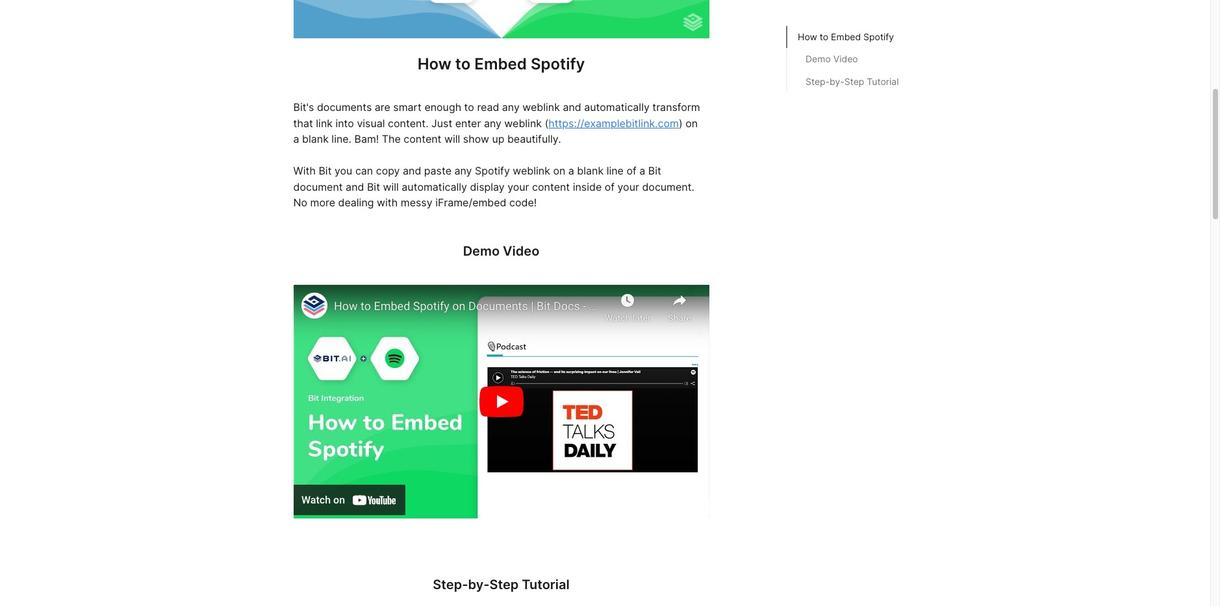 Task type: describe. For each thing, give the bounding box(es) containing it.
blank inside with bit you can copy and paste any spotify weblink on a blank line of a bit document and bit will automatically display your content inside of your document. no more dealing with messy iframe/embed code!
[[577, 165, 604, 178]]

0 horizontal spatial and
[[346, 180, 364, 193]]

1 horizontal spatial of
[[627, 165, 637, 178]]

with
[[293, 165, 316, 178]]

to inside how to embed spotify link
[[820, 31, 828, 42]]

1 vertical spatial step-by-step tutorial
[[433, 578, 570, 593]]

read
[[477, 101, 499, 114]]

enter
[[455, 117, 481, 130]]

0 vertical spatial step-by-step tutorial
[[806, 76, 899, 87]]

line.
[[332, 133, 352, 146]]

with bit you can copy and paste any spotify weblink on a blank line of a bit document and bit will automatically display your content inside of your document. no more dealing with messy iframe/embed code!
[[293, 165, 697, 209]]

enough
[[424, 101, 461, 114]]

transform
[[653, 101, 700, 114]]

how to embed spotify link
[[798, 30, 907, 44]]

automatically inside with bit you can copy and paste any spotify weblink on a blank line of a bit document and bit will automatically display your content inside of your document. no more dealing with messy iframe/embed code!
[[402, 180, 467, 193]]

content inside with bit you can copy and paste any spotify weblink on a blank line of a bit document and bit will automatically display your content inside of your document. no more dealing with messy iframe/embed code!
[[532, 180, 570, 193]]

0 vertical spatial how to embed spotify
[[798, 31, 894, 42]]

demo video link
[[806, 52, 899, 67]]

1 your from the left
[[508, 180, 529, 193]]

https://examplebitlink.com link
[[549, 117, 679, 130]]

1 horizontal spatial any
[[484, 117, 501, 130]]

1 vertical spatial demo
[[463, 243, 500, 259]]

0 vertical spatial step
[[844, 76, 864, 87]]

line
[[607, 165, 624, 178]]

2 horizontal spatial a
[[639, 165, 645, 178]]

can
[[355, 165, 373, 178]]

0 horizontal spatial tutorial
[[522, 578, 570, 593]]

https://examplebitlink.com
[[549, 117, 679, 130]]

0 vertical spatial weblink
[[523, 101, 560, 114]]

dealing
[[338, 196, 374, 209]]

0 horizontal spatial bit
[[319, 165, 332, 178]]

bit's documents are smart enough to read any weblink and automatically transform that link into visual content. just enter any weblink (
[[293, 101, 703, 130]]

show
[[463, 133, 489, 146]]

with
[[377, 196, 398, 209]]

2 your from the left
[[618, 180, 639, 193]]

)
[[679, 117, 683, 130]]

0 vertical spatial demo video
[[806, 54, 858, 65]]

you
[[335, 165, 352, 178]]

1 horizontal spatial demo
[[806, 54, 831, 65]]

0 vertical spatial spotify
[[864, 31, 894, 42]]

1 vertical spatial and
[[403, 165, 421, 178]]

that
[[293, 117, 313, 130]]

1 vertical spatial weblink
[[504, 117, 542, 130]]

code!
[[509, 196, 537, 209]]

0 vertical spatial video
[[833, 54, 858, 65]]

to inside bit's documents are smart enough to read any weblink and automatically transform that link into visual content. just enter any weblink (
[[464, 101, 474, 114]]

1 horizontal spatial tutorial
[[867, 76, 899, 87]]

iframe/embed
[[435, 196, 506, 209]]

1 vertical spatial to
[[455, 55, 471, 73]]

automatically inside bit's documents are smart enough to read any weblink and automatically transform that link into visual content. just enter any weblink (
[[584, 101, 650, 114]]

smart
[[393, 101, 422, 114]]

on inside with bit you can copy and paste any spotify weblink on a blank line of a bit document and bit will automatically display your content inside of your document. no more dealing with messy iframe/embed code!
[[553, 165, 565, 178]]



Task type: locate. For each thing, give the bounding box(es) containing it.
0 vertical spatial blank
[[302, 133, 329, 146]]

weblink down the beautifully.
[[513, 165, 550, 178]]

2 horizontal spatial and
[[563, 101, 581, 114]]

0 vertical spatial of
[[627, 165, 637, 178]]

how up the "enough"
[[418, 55, 451, 73]]

0 horizontal spatial a
[[293, 133, 299, 146]]

visual
[[357, 117, 385, 130]]

1 vertical spatial step
[[490, 578, 519, 593]]

of
[[627, 165, 637, 178], [605, 180, 615, 193]]

0 horizontal spatial embed
[[474, 55, 527, 73]]

0 vertical spatial any
[[502, 101, 520, 114]]

) on a blank line. bam! the content will show up beautifully.
[[293, 117, 701, 146]]

link
[[316, 117, 333, 130]]

1 horizontal spatial a
[[568, 165, 574, 178]]

bit down can
[[367, 180, 380, 193]]

spotify up demo video link
[[864, 31, 894, 42]]

2 horizontal spatial spotify
[[864, 31, 894, 42]]

copy
[[376, 165, 400, 178]]

messy
[[401, 196, 432, 209]]

1 horizontal spatial step-by-step tutorial
[[806, 76, 899, 87]]

0 horizontal spatial step-
[[433, 578, 468, 593]]

0 horizontal spatial how
[[418, 55, 451, 73]]

bit
[[319, 165, 332, 178], [648, 165, 661, 178], [367, 180, 380, 193]]

spotify up (
[[531, 55, 585, 73]]

how
[[798, 31, 817, 42], [418, 55, 451, 73]]

0 vertical spatial and
[[563, 101, 581, 114]]

0 horizontal spatial spotify
[[475, 165, 510, 178]]

to up demo video link
[[820, 31, 828, 42]]

0 vertical spatial by-
[[830, 76, 844, 87]]

2 horizontal spatial bit
[[648, 165, 661, 178]]

1 horizontal spatial automatically
[[584, 101, 650, 114]]

content inside ) on a blank line. bam! the content will show up beautifully.
[[404, 133, 441, 146]]

blank up inside
[[577, 165, 604, 178]]

bit up the document
[[319, 165, 332, 178]]

0 horizontal spatial any
[[454, 165, 472, 178]]

content.
[[388, 117, 429, 130]]

step-by-step tutorial
[[806, 76, 899, 87], [433, 578, 570, 593]]

how to embed spotify
[[798, 31, 894, 42], [418, 55, 585, 73]]

and up the dealing
[[346, 180, 364, 193]]

1 vertical spatial blank
[[577, 165, 604, 178]]

0 horizontal spatial video
[[503, 243, 539, 259]]

1 vertical spatial automatically
[[402, 180, 467, 193]]

video down how to embed spotify link
[[833, 54, 858, 65]]

0 vertical spatial will
[[444, 133, 460, 146]]

0 horizontal spatial automatically
[[402, 180, 467, 193]]

1 horizontal spatial on
[[686, 117, 698, 130]]

0 horizontal spatial by-
[[468, 578, 490, 593]]

blank
[[302, 133, 329, 146], [577, 165, 604, 178]]

1 horizontal spatial by-
[[830, 76, 844, 87]]

1 vertical spatial tutorial
[[522, 578, 570, 593]]

of down line
[[605, 180, 615, 193]]

0 vertical spatial embed
[[831, 31, 861, 42]]

1 vertical spatial spotify
[[531, 55, 585, 73]]

more
[[310, 196, 335, 209]]

1 horizontal spatial how to embed spotify
[[798, 31, 894, 42]]

any for weblink
[[502, 101, 520, 114]]

will down just
[[444, 133, 460, 146]]

any right paste
[[454, 165, 472, 178]]

content up code!
[[532, 180, 570, 193]]

weblink up (
[[523, 101, 560, 114]]

document
[[293, 180, 343, 193]]

just
[[431, 117, 452, 130]]

display
[[470, 180, 505, 193]]

(
[[545, 117, 549, 130]]

the
[[382, 133, 401, 146]]

0 vertical spatial to
[[820, 31, 828, 42]]

2 vertical spatial to
[[464, 101, 474, 114]]

your
[[508, 180, 529, 193], [618, 180, 639, 193]]

embed
[[831, 31, 861, 42], [474, 55, 527, 73]]

any for spotify
[[454, 165, 472, 178]]

0 horizontal spatial your
[[508, 180, 529, 193]]

tutorial
[[867, 76, 899, 87], [522, 578, 570, 593]]

0 horizontal spatial on
[[553, 165, 565, 178]]

content down content. on the top left of page
[[404, 133, 441, 146]]

how inside how to embed spotify link
[[798, 31, 817, 42]]

0 horizontal spatial step
[[490, 578, 519, 593]]

on
[[686, 117, 698, 130], [553, 165, 565, 178]]

are
[[375, 101, 390, 114]]

1 vertical spatial step-
[[433, 578, 468, 593]]

embed up the read
[[474, 55, 527, 73]]

0 horizontal spatial step-by-step tutorial
[[433, 578, 570, 593]]

0 horizontal spatial content
[[404, 133, 441, 146]]

1 vertical spatial any
[[484, 117, 501, 130]]

1 horizontal spatial blank
[[577, 165, 604, 178]]

automatically down paste
[[402, 180, 467, 193]]

1 horizontal spatial how
[[798, 31, 817, 42]]

0 vertical spatial tutorial
[[867, 76, 899, 87]]

demo video down code!
[[463, 243, 539, 259]]

bam!
[[354, 133, 379, 146]]

1 vertical spatial on
[[553, 165, 565, 178]]

1 vertical spatial by-
[[468, 578, 490, 593]]

0 vertical spatial on
[[686, 117, 698, 130]]

1 vertical spatial video
[[503, 243, 539, 259]]

1 vertical spatial will
[[383, 180, 399, 193]]

demo
[[806, 54, 831, 65], [463, 243, 500, 259]]

embed up demo video link
[[831, 31, 861, 42]]

into
[[336, 117, 354, 130]]

will down copy
[[383, 180, 399, 193]]

spotify inside with bit you can copy and paste any spotify weblink on a blank line of a bit document and bit will automatically display your content inside of your document. no more dealing with messy iframe/embed code!
[[475, 165, 510, 178]]

1 vertical spatial content
[[532, 180, 570, 193]]

0 vertical spatial demo
[[806, 54, 831, 65]]

inside
[[573, 180, 602, 193]]

1 vertical spatial how
[[418, 55, 451, 73]]

1 vertical spatial demo video
[[463, 243, 539, 259]]

on down the beautifully.
[[553, 165, 565, 178]]

beautifully.
[[507, 133, 561, 146]]

bit up document.
[[648, 165, 661, 178]]

0 horizontal spatial demo video
[[463, 243, 539, 259]]

of right line
[[627, 165, 637, 178]]

to
[[820, 31, 828, 42], [455, 55, 471, 73], [464, 101, 474, 114]]

0 horizontal spatial demo
[[463, 243, 500, 259]]

a down that
[[293, 133, 299, 146]]

2 vertical spatial and
[[346, 180, 364, 193]]

document.
[[642, 180, 694, 193]]

how up demo video link
[[798, 31, 817, 42]]

by-
[[830, 76, 844, 87], [468, 578, 490, 593]]

1 horizontal spatial video
[[833, 54, 858, 65]]

any down the read
[[484, 117, 501, 130]]

weblink inside with bit you can copy and paste any spotify weblink on a blank line of a bit document and bit will automatically display your content inside of your document. no more dealing with messy iframe/embed code!
[[513, 165, 550, 178]]

documents
[[317, 101, 372, 114]]

2 vertical spatial weblink
[[513, 165, 550, 178]]

1 horizontal spatial embed
[[831, 31, 861, 42]]

0 vertical spatial how
[[798, 31, 817, 42]]

0 horizontal spatial how to embed spotify
[[418, 55, 585, 73]]

step
[[844, 76, 864, 87], [490, 578, 519, 593]]

video
[[833, 54, 858, 65], [503, 243, 539, 259]]

no
[[293, 196, 307, 209]]

weblink up the beautifully.
[[504, 117, 542, 130]]

0 vertical spatial content
[[404, 133, 441, 146]]

will
[[444, 133, 460, 146], [383, 180, 399, 193]]

1 horizontal spatial and
[[403, 165, 421, 178]]

1 horizontal spatial demo video
[[806, 54, 858, 65]]

and inside bit's documents are smart enough to read any weblink and automatically transform that link into visual content. just enter any weblink (
[[563, 101, 581, 114]]

how to embed spotify up demo video link
[[798, 31, 894, 42]]

step-
[[806, 76, 830, 87], [433, 578, 468, 593]]

1 horizontal spatial will
[[444, 133, 460, 146]]

blank inside ) on a blank line. bam! the content will show up beautifully.
[[302, 133, 329, 146]]

paste
[[424, 165, 452, 178]]

up
[[492, 133, 504, 146]]

to up enter
[[464, 101, 474, 114]]

a
[[293, 133, 299, 146], [568, 165, 574, 178], [639, 165, 645, 178]]

2 vertical spatial spotify
[[475, 165, 510, 178]]

and up the https://examplebitlink.com
[[563, 101, 581, 114]]

2 vertical spatial any
[[454, 165, 472, 178]]

0 horizontal spatial blank
[[302, 133, 329, 146]]

1 vertical spatial embed
[[474, 55, 527, 73]]

on right )
[[686, 117, 698, 130]]

demo video
[[806, 54, 858, 65], [463, 243, 539, 259]]

your up code!
[[508, 180, 529, 193]]

content
[[404, 133, 441, 146], [532, 180, 570, 193]]

will inside with bit you can copy and paste any spotify weblink on a blank line of a bit document and bit will automatically display your content inside of your document. no more dealing with messy iframe/embed code!
[[383, 180, 399, 193]]

on inside ) on a blank line. bam! the content will show up beautifully.
[[686, 117, 698, 130]]

0 vertical spatial step-
[[806, 76, 830, 87]]

any
[[502, 101, 520, 114], [484, 117, 501, 130], [454, 165, 472, 178]]

bit's
[[293, 101, 314, 114]]

0 vertical spatial automatically
[[584, 101, 650, 114]]

a right line
[[639, 165, 645, 178]]

demo down how to embed spotify link
[[806, 54, 831, 65]]

1 horizontal spatial step
[[844, 76, 864, 87]]

automatically up the https://examplebitlink.com
[[584, 101, 650, 114]]

demo video down how to embed spotify link
[[806, 54, 858, 65]]

2 horizontal spatial any
[[502, 101, 520, 114]]

and
[[563, 101, 581, 114], [403, 165, 421, 178], [346, 180, 364, 193]]

will inside ) on a blank line. bam! the content will show up beautifully.
[[444, 133, 460, 146]]

step-by-step tutorial link
[[806, 75, 899, 89]]

1 horizontal spatial step-
[[806, 76, 830, 87]]

1 vertical spatial how to embed spotify
[[418, 55, 585, 73]]

spotify
[[864, 31, 894, 42], [531, 55, 585, 73], [475, 165, 510, 178]]

to up the "enough"
[[455, 55, 471, 73]]

0 horizontal spatial of
[[605, 180, 615, 193]]

1 horizontal spatial your
[[618, 180, 639, 193]]

any inside with bit you can copy and paste any spotify weblink on a blank line of a bit document and bit will automatically display your content inside of your document. no more dealing with messy iframe/embed code!
[[454, 165, 472, 178]]

and right copy
[[403, 165, 421, 178]]

a up inside
[[568, 165, 574, 178]]

any right the read
[[502, 101, 520, 114]]

1 horizontal spatial spotify
[[531, 55, 585, 73]]

demo down iframe/embed
[[463, 243, 500, 259]]

blank down link
[[302, 133, 329, 146]]

your down line
[[618, 180, 639, 193]]

0 horizontal spatial will
[[383, 180, 399, 193]]

automatically
[[584, 101, 650, 114], [402, 180, 467, 193]]

how to embed spotify up the read
[[418, 55, 585, 73]]

spotify up display
[[475, 165, 510, 178]]

video down code!
[[503, 243, 539, 259]]

1 horizontal spatial content
[[532, 180, 570, 193]]

1 vertical spatial of
[[605, 180, 615, 193]]

a inside ) on a blank line. bam! the content will show up beautifully.
[[293, 133, 299, 146]]

1 horizontal spatial bit
[[367, 180, 380, 193]]

weblink
[[523, 101, 560, 114], [504, 117, 542, 130], [513, 165, 550, 178]]



Task type: vqa. For each thing, say whether or not it's contained in the screenshot.
of to the top
yes



